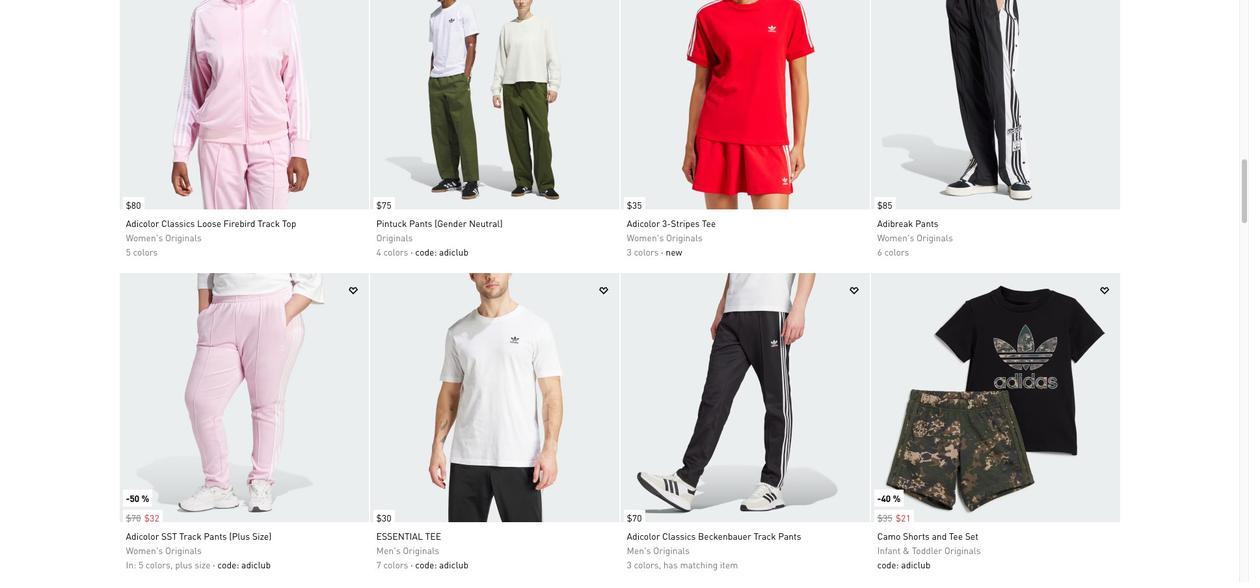 Task type: describe. For each thing, give the bounding box(es) containing it.
adicolor sst track pants (plus size) women's originals in: 5 colors, plus size · code: adiclub
[[126, 531, 272, 571]]

originals inside essential tee men's originals 7 colors · code: adiclub
[[403, 545, 439, 557]]

sst
[[161, 531, 177, 542]]

originals inside adicolor classics beckenbauer track pants men's originals 3 colors, has matching item
[[653, 545, 690, 557]]

item
[[720, 559, 738, 571]]

adibreak pants women's originals 6 colors
[[877, 218, 953, 258]]

adiclub inside pintuck pants (gender neutral) originals 4 colors · code: adiclub
[[439, 246, 469, 258]]

· inside adicolor 3-stripes tee women's originals 3 colors · new
[[661, 246, 664, 258]]

tee
[[425, 531, 441, 542]]

adiclub inside the adicolor sst track pants (plus size) women's originals in: 5 colors, plus size · code: adiclub
[[241, 559, 271, 571]]

$35 for $35 $21
[[877, 512, 893, 524]]

pants inside pintuck pants (gender neutral) originals 4 colors · code: adiclub
[[409, 218, 432, 229]]

(plus
[[229, 531, 250, 542]]

code: inside camo shorts and tee set infant & toddler originals code: adiclub
[[877, 559, 899, 571]]

% for -40 %
[[893, 493, 901, 504]]

track inside adicolor classics loose firebird track top women's originals 5 colors
[[258, 218, 280, 229]]

$70 link
[[620, 504, 645, 526]]

camo shorts and tee set infant & toddler originals code: adiclub
[[877, 531, 981, 571]]

colors inside adicolor classics loose firebird track top women's originals 5 colors
[[133, 246, 158, 258]]

4
[[376, 246, 381, 258]]

colors inside adicolor 3-stripes tee women's originals 3 colors · new
[[634, 246, 659, 258]]

women's originals red adicolor 3-stripes tee image
[[620, 0, 870, 210]]

3-
[[662, 218, 671, 229]]

adicolor for adicolor 3-stripes tee
[[627, 218, 660, 229]]

matching
[[680, 559, 718, 571]]

colors inside pintuck pants (gender neutral) originals 4 colors · code: adiclub
[[384, 246, 408, 258]]

-50 %
[[126, 493, 149, 504]]

$85
[[877, 199, 893, 211]]

track inside the adicolor sst track pants (plus size) women's originals in: 5 colors, plus size · code: adiclub
[[179, 531, 202, 542]]

50
[[130, 493, 139, 504]]

- for 40
[[877, 493, 881, 504]]

pintuck
[[376, 218, 407, 229]]

originals green pintuck pants (gender neutral) image
[[370, 0, 619, 210]]

men's originals white essential tee image
[[370, 273, 619, 523]]

7
[[376, 559, 381, 571]]

adicolor for adicolor classics loose firebird track top
[[126, 218, 159, 229]]

adicolor 3-stripes tee women's originals 3 colors · new
[[627, 218, 716, 258]]

originals inside adicolor classics loose firebird track top women's originals 5 colors
[[165, 232, 202, 244]]

women's inside adicolor classics loose firebird track top women's originals 5 colors
[[126, 232, 163, 244]]

adicolor for adicolor classics beckenbauer track pants
[[627, 531, 660, 542]]

$35 $21
[[877, 512, 911, 524]]

top
[[282, 218, 296, 229]]

% for -50 %
[[142, 493, 149, 504]]

colors, inside adicolor classics beckenbauer track pants men's originals 3 colors, has matching item
[[634, 559, 661, 571]]

$70 for $70
[[627, 512, 642, 524]]

originals inside pintuck pants (gender neutral) originals 4 colors · code: adiclub
[[376, 232, 413, 244]]

infant
[[877, 545, 901, 557]]

$35 link
[[620, 191, 645, 213]]

women's originals black adibreak pants image
[[871, 0, 1120, 210]]

adibreak
[[877, 218, 913, 229]]

women's originals pink adicolor classics loose firebird track top image
[[119, 0, 369, 210]]

adicolor classics beckenbauer track pants men's originals 3 colors, has matching item
[[627, 531, 801, 571]]

camo
[[877, 531, 901, 542]]

size)
[[252, 531, 272, 542]]

plus
[[175, 559, 192, 571]]

$75 link
[[370, 191, 395, 213]]

· inside the adicolor sst track pants (plus size) women's originals in: 5 colors, plus size · code: adiclub
[[213, 559, 215, 571]]

women's inside adicolor 3-stripes tee women's originals 3 colors · new
[[627, 232, 664, 244]]

3 inside adicolor 3-stripes tee women's originals 3 colors · new
[[627, 246, 632, 258]]

code: inside essential tee men's originals 7 colors · code: adiclub
[[415, 559, 437, 571]]

neutral)
[[469, 218, 503, 229]]

adicolor for adicolor sst track pants (plus size)
[[126, 531, 159, 542]]

pintuck pants (gender neutral) originals 4 colors · code: adiclub
[[376, 218, 503, 258]]

essential tee men's originals 7 colors · code: adiclub
[[376, 531, 469, 571]]

new
[[666, 246, 682, 258]]

men's inside essential tee men's originals 7 colors · code: adiclub
[[376, 545, 401, 557]]

firebird
[[224, 218, 255, 229]]

$32
[[144, 512, 159, 524]]

infant & toddler originals black camo shorts and tee set image
[[871, 273, 1120, 523]]



Task type: vqa. For each thing, say whether or not it's contained in the screenshot.
rightmost $35
yes



Task type: locate. For each thing, give the bounding box(es) containing it.
0 vertical spatial tee
[[702, 218, 716, 229]]

toddler
[[912, 545, 942, 557]]

stripes
[[671, 218, 700, 229]]

colors right 7
[[384, 559, 408, 571]]

adiclub down tee
[[439, 559, 469, 571]]

size
[[195, 559, 211, 571]]

adicolor
[[126, 218, 159, 229], [627, 218, 660, 229], [126, 531, 159, 542], [627, 531, 660, 542]]

$35 up adicolor 3-stripes tee women's originals 3 colors · new
[[627, 199, 642, 211]]

classics
[[161, 218, 195, 229], [662, 531, 696, 542]]

tee inside adicolor 3-stripes tee women's originals 3 colors · new
[[702, 218, 716, 229]]

code: right size
[[218, 559, 239, 571]]

% right 40
[[893, 493, 901, 504]]

colors right the 6
[[885, 246, 909, 258]]

women's inside adibreak pants women's originals 6 colors
[[877, 232, 915, 244]]

adicolor down $80 at the left of the page
[[126, 218, 159, 229]]

colors, left the has
[[634, 559, 661, 571]]

$30
[[376, 512, 391, 524]]

adicolor inside adicolor 3-stripes tee women's originals 3 colors · new
[[627, 218, 660, 229]]

2 3 from the top
[[627, 559, 632, 571]]

and
[[932, 531, 947, 542]]

-40 %
[[877, 493, 901, 504]]

0 horizontal spatial tee
[[702, 218, 716, 229]]

$70 $32
[[126, 512, 159, 524]]

pants inside adibreak pants women's originals 6 colors
[[916, 218, 939, 229]]

originals inside the adicolor sst track pants (plus size) women's originals in: 5 colors, plus size · code: adiclub
[[165, 545, 202, 557]]

men's up 7
[[376, 545, 401, 557]]

1 horizontal spatial 5
[[139, 559, 143, 571]]

adicolor inside adicolor classics loose firebird track top women's originals 5 colors
[[126, 218, 159, 229]]

1 3 from the top
[[627, 246, 632, 258]]

classics inside adicolor classics loose firebird track top women's originals 5 colors
[[161, 218, 195, 229]]

essential
[[376, 531, 423, 542]]

2 $70 from the left
[[627, 512, 642, 524]]

track
[[258, 218, 280, 229], [179, 531, 202, 542], [754, 531, 776, 542]]

$21
[[896, 512, 911, 524]]

3 inside adicolor classics beckenbauer track pants men's originals 3 colors, has matching item
[[627, 559, 632, 571]]

originals inside camo shorts and tee set infant & toddler originals code: adiclub
[[945, 545, 981, 557]]

classics for originals
[[662, 531, 696, 542]]

colors right 4
[[384, 246, 408, 258]]

2 - from the left
[[877, 493, 881, 504]]

set
[[965, 531, 979, 542]]

beckenbauer
[[698, 531, 752, 542]]

0 horizontal spatial colors,
[[146, 559, 173, 571]]

classics up the has
[[662, 531, 696, 542]]

adiclub down size)
[[241, 559, 271, 571]]

0 horizontal spatial %
[[142, 493, 149, 504]]

1 men's from the left
[[376, 545, 401, 557]]

· right size
[[213, 559, 215, 571]]

$70
[[126, 512, 141, 524], [627, 512, 642, 524]]

code: inside the adicolor sst track pants (plus size) women's originals in: 5 colors, plus size · code: adiclub
[[218, 559, 239, 571]]

$80 link
[[119, 191, 144, 213]]

1 horizontal spatial men's
[[627, 545, 651, 557]]

0 horizontal spatial classics
[[161, 218, 195, 229]]

colors left new
[[634, 246, 659, 258]]

track right the sst at left
[[179, 531, 202, 542]]

track inside adicolor classics beckenbauer track pants men's originals 3 colors, has matching item
[[754, 531, 776, 542]]

track left top
[[258, 218, 280, 229]]

1 $70 from the left
[[126, 512, 141, 524]]

2 colors, from the left
[[634, 559, 661, 571]]

1 vertical spatial 3
[[627, 559, 632, 571]]

· left new
[[661, 246, 664, 258]]

adicolor inside adicolor classics beckenbauer track pants men's originals 3 colors, has matching item
[[627, 531, 660, 542]]

colors, left plus
[[146, 559, 173, 571]]

$35 inside 'link'
[[627, 199, 642, 211]]

1 vertical spatial $35
[[877, 512, 893, 524]]

$85 link
[[871, 191, 896, 213]]

3 left the has
[[627, 559, 632, 571]]

2 men's from the left
[[627, 545, 651, 557]]

women's up in:
[[126, 545, 163, 557]]

men's down the '$70' link
[[627, 545, 651, 557]]

colors,
[[146, 559, 173, 571], [634, 559, 661, 571]]

5 down $80 at the left of the page
[[126, 246, 131, 258]]

1 horizontal spatial -
[[877, 493, 881, 504]]

originals inside adicolor 3-stripes tee women's originals 3 colors · new
[[666, 232, 703, 244]]

tee inside camo shorts and tee set infant & toddler originals code: adiclub
[[949, 531, 963, 542]]

colors inside adibreak pants women's originals 6 colors
[[885, 246, 909, 258]]

1 horizontal spatial track
[[258, 218, 280, 229]]

· inside essential tee men's originals 7 colors · code: adiclub
[[411, 559, 413, 571]]

3
[[627, 246, 632, 258], [627, 559, 632, 571]]

colors, inside the adicolor sst track pants (plus size) women's originals in: 5 colors, plus size · code: adiclub
[[146, 559, 173, 571]]

0 horizontal spatial track
[[179, 531, 202, 542]]

% right the 50
[[142, 493, 149, 504]]

- for 50
[[126, 493, 130, 504]]

1 horizontal spatial colors,
[[634, 559, 661, 571]]

code:
[[415, 246, 437, 258], [218, 559, 239, 571], [415, 559, 437, 571], [877, 559, 899, 571]]

0 vertical spatial $35
[[627, 199, 642, 211]]

code: down tee
[[415, 559, 437, 571]]

1 colors, from the left
[[146, 559, 173, 571]]

tee for stripes
[[702, 218, 716, 229]]

·
[[411, 246, 413, 258], [661, 246, 664, 258], [213, 559, 215, 571], [411, 559, 413, 571]]

6
[[877, 246, 882, 258]]

· right 4
[[411, 246, 413, 258]]

men's originals black adicolor classics beckenbauer track pants image
[[620, 273, 870, 523]]

$35 left "$21"
[[877, 512, 893, 524]]

colors
[[133, 246, 158, 258], [384, 246, 408, 258], [634, 246, 659, 258], [885, 246, 909, 258], [384, 559, 408, 571]]

women's down $80 at the left of the page
[[126, 232, 163, 244]]

adiclub
[[439, 246, 469, 258], [241, 559, 271, 571], [439, 559, 469, 571], [901, 559, 931, 571]]

&
[[903, 545, 910, 557]]

1 - from the left
[[126, 493, 130, 504]]

5 right in:
[[139, 559, 143, 571]]

code: down "(gender"
[[415, 246, 437, 258]]

adiclub inside camo shorts and tee set infant & toddler originals code: adiclub
[[901, 559, 931, 571]]

1 vertical spatial 5
[[139, 559, 143, 571]]

- up $70 $32
[[126, 493, 130, 504]]

$80
[[126, 199, 141, 211]]

adiclub down &
[[901, 559, 931, 571]]

originals inside adibreak pants women's originals 6 colors
[[917, 232, 953, 244]]

adicolor left 3- on the top right
[[627, 218, 660, 229]]

40
[[881, 493, 891, 504]]

men's inside adicolor classics beckenbauer track pants men's originals 3 colors, has matching item
[[627, 545, 651, 557]]

1 horizontal spatial classics
[[662, 531, 696, 542]]

5 inside adicolor classics loose firebird track top women's originals 5 colors
[[126, 246, 131, 258]]

code: down infant
[[877, 559, 899, 571]]

· inside pintuck pants (gender neutral) originals 4 colors · code: adiclub
[[411, 246, 413, 258]]

adicolor down $70 $32
[[126, 531, 159, 542]]

0 horizontal spatial $70
[[126, 512, 141, 524]]

1 horizontal spatial $70
[[627, 512, 642, 524]]

1 vertical spatial tee
[[949, 531, 963, 542]]

women's originals pink adicolor sst track pants (plus size) image
[[119, 273, 369, 523]]

adiclub down "(gender"
[[439, 246, 469, 258]]

1 horizontal spatial %
[[893, 493, 901, 504]]

$35
[[627, 199, 642, 211], [877, 512, 893, 524]]

1 horizontal spatial tee
[[949, 531, 963, 542]]

0 horizontal spatial -
[[126, 493, 130, 504]]

women's
[[126, 232, 163, 244], [627, 232, 664, 244], [877, 232, 915, 244], [126, 545, 163, 557]]

- up $35 $21
[[877, 493, 881, 504]]

2 horizontal spatial track
[[754, 531, 776, 542]]

adicolor inside the adicolor sst track pants (plus size) women's originals in: 5 colors, plus size · code: adiclub
[[126, 531, 159, 542]]

5 inside the adicolor sst track pants (plus size) women's originals in: 5 colors, plus size · code: adiclub
[[139, 559, 143, 571]]

$75
[[376, 199, 391, 211]]

men's
[[376, 545, 401, 557], [627, 545, 651, 557]]

classics for women's
[[161, 218, 195, 229]]

(gender
[[435, 218, 467, 229]]

0 vertical spatial 5
[[126, 246, 131, 258]]

$70 for $70 $32
[[126, 512, 141, 524]]

code: inside pintuck pants (gender neutral) originals 4 colors · code: adiclub
[[415, 246, 437, 258]]

pants
[[409, 218, 432, 229], [916, 218, 939, 229], [204, 531, 227, 542], [778, 531, 801, 542]]

originals
[[165, 232, 202, 244], [376, 232, 413, 244], [666, 232, 703, 244], [917, 232, 953, 244], [165, 545, 202, 557], [403, 545, 439, 557], [653, 545, 690, 557], [945, 545, 981, 557]]

0 horizontal spatial $35
[[627, 199, 642, 211]]

tee right stripes
[[702, 218, 716, 229]]

$30 link
[[370, 504, 395, 526]]

classics inside adicolor classics beckenbauer track pants men's originals 3 colors, has matching item
[[662, 531, 696, 542]]

2 % from the left
[[893, 493, 901, 504]]

classics left loose
[[161, 218, 195, 229]]

0 horizontal spatial 5
[[126, 246, 131, 258]]

pants inside the adicolor sst track pants (plus size) women's originals in: 5 colors, plus size · code: adiclub
[[204, 531, 227, 542]]

adicolor classics loose firebird track top women's originals 5 colors
[[126, 218, 296, 258]]

adicolor down the '$70' link
[[627, 531, 660, 542]]

0 vertical spatial classics
[[161, 218, 195, 229]]

women's down 3- on the top right
[[627, 232, 664, 244]]

has
[[664, 559, 678, 571]]

3 left new
[[627, 246, 632, 258]]

1 vertical spatial classics
[[662, 531, 696, 542]]

track right beckenbauer on the bottom
[[754, 531, 776, 542]]

colors down $80 at the left of the page
[[133, 246, 158, 258]]

· down essential
[[411, 559, 413, 571]]

tee for and
[[949, 531, 963, 542]]

%
[[142, 493, 149, 504], [893, 493, 901, 504]]

colors inside essential tee men's originals 7 colors · code: adiclub
[[384, 559, 408, 571]]

women's inside the adicolor sst track pants (plus size) women's originals in: 5 colors, plus size · code: adiclub
[[126, 545, 163, 557]]

1 % from the left
[[142, 493, 149, 504]]

shorts
[[903, 531, 930, 542]]

$35 for $35
[[627, 199, 642, 211]]

loose
[[197, 218, 221, 229]]

5
[[126, 246, 131, 258], [139, 559, 143, 571]]

tee
[[702, 218, 716, 229], [949, 531, 963, 542]]

1 horizontal spatial $35
[[877, 512, 893, 524]]

pants inside adicolor classics beckenbauer track pants men's originals 3 colors, has matching item
[[778, 531, 801, 542]]

0 vertical spatial 3
[[627, 246, 632, 258]]

tee left set
[[949, 531, 963, 542]]

women's down adibreak
[[877, 232, 915, 244]]

-
[[126, 493, 130, 504], [877, 493, 881, 504]]

adiclub inside essential tee men's originals 7 colors · code: adiclub
[[439, 559, 469, 571]]

in:
[[126, 559, 136, 571]]

0 horizontal spatial men's
[[376, 545, 401, 557]]



